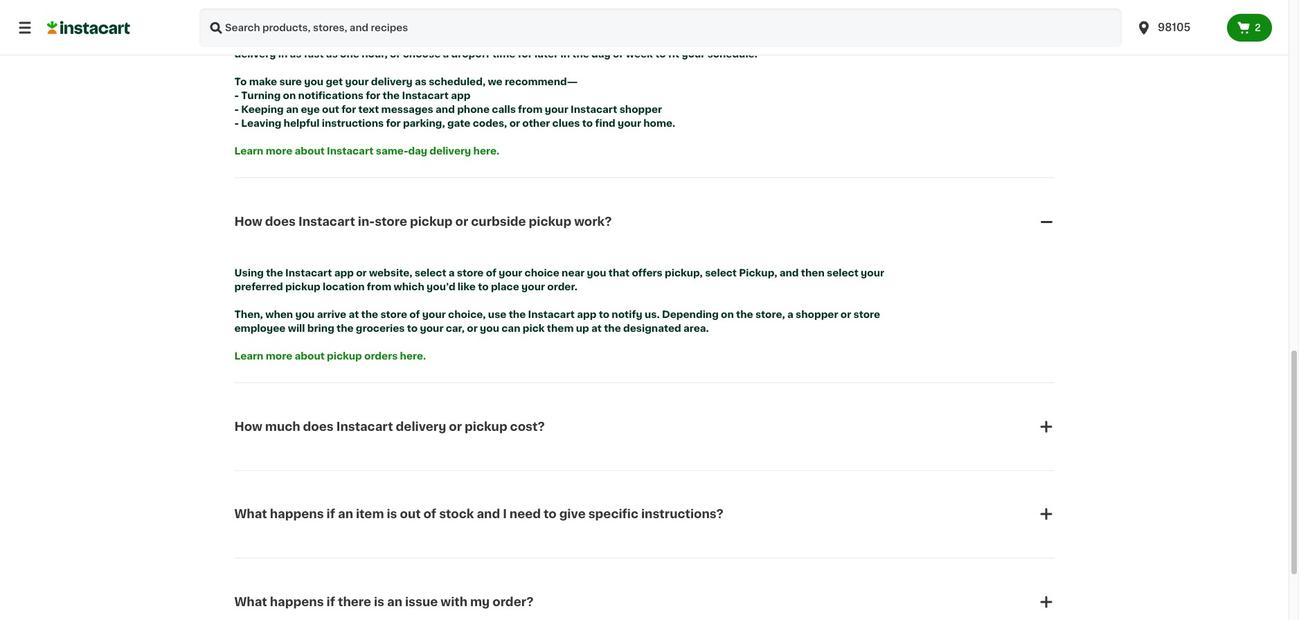 Task type: vqa. For each thing, say whether or not it's contained in the screenshot.
topmost app
yes



Task type: describe. For each thing, give the bounding box(es) containing it.
gate
[[447, 118, 471, 128]]

we
[[488, 77, 503, 86]]

there
[[338, 596, 371, 607]]

instructions?
[[642, 509, 724, 520]]

part
[[281, 35, 303, 45]]

up
[[576, 324, 589, 333]]

0 vertical spatial choose
[[463, 35, 501, 45]]

does inside how much does instacart delivery or pickup cost? dropdown button
[[303, 421, 334, 432]]

eye
[[301, 104, 320, 114]]

2 select from the left
[[705, 268, 737, 278]]

using
[[235, 268, 264, 278]]

98105 button
[[1136, 8, 1219, 47]]

of for your
[[410, 310, 420, 320]]

98105
[[1158, 22, 1191, 33]]

much
[[265, 421, 300, 432]]

designated
[[624, 324, 682, 333]]

Search field
[[200, 8, 1122, 47]]

how does instacart in-store pickup or curbside pickup work?
[[235, 216, 612, 227]]

the up groceries
[[361, 310, 378, 320]]

you
[[743, 35, 762, 45]]

fit
[[668, 49, 680, 59]]

what happens if an item is out of stock and i need to give specific instructions?
[[235, 509, 724, 520]]

and inside dropdown button
[[477, 509, 500, 520]]

1 horizontal spatial at
[[592, 324, 602, 333]]

0 horizontal spatial same-
[[376, 146, 408, 156]]

i
[[503, 509, 507, 520]]

clues
[[553, 118, 580, 128]]

if for there
[[327, 596, 335, 607]]

get inside to make sure you get your delivery as scheduled, we recommend— - turning on notifications for the instacart app - keeping an eye out for text messages and phone calls from your instacart shopper - leaving helpful instructions for parking, gate codes, or other clues to find your home.
[[326, 77, 343, 86]]

other
[[523, 118, 550, 128]]

and inside to make sure you get your delivery as scheduled, we recommend— - turning on notifications for the instacart app - keeping an eye out for text messages and phone calls from your instacart shopper - leaving helpful instructions for parking, gate codes, or other clues to find your home.
[[436, 104, 455, 114]]

your up the place
[[499, 268, 523, 278]]

1 - from the top
[[235, 91, 239, 100]]

order?
[[493, 596, 534, 607]]

2 vertical spatial an
[[387, 596, 403, 607]]

delivery.
[[696, 35, 741, 45]]

stock
[[439, 509, 474, 520]]

helpful
[[284, 118, 320, 128]]

1 horizontal spatial as
[[326, 49, 338, 59]]

specific
[[589, 509, 639, 520]]

learn more about instacart same-day delivery here.
[[235, 146, 500, 156]]

from inside to make sure you get your delivery as scheduled, we recommend— - turning on notifications for the instacart app - keeping an eye out for text messages and phone calls from your instacart shopper - leaving helpful instructions for parking, gate codes, or other clues to find your home.
[[518, 104, 543, 114]]

later
[[535, 49, 559, 59]]

1 vertical spatial choose
[[403, 49, 441, 59]]

best
[[256, 35, 279, 45]]

will
[[288, 324, 305, 333]]

us.
[[645, 310, 660, 320]]

happens for an
[[270, 509, 324, 520]]

preferred
[[235, 282, 283, 292]]

your right find
[[618, 118, 642, 128]]

your up car,
[[423, 310, 446, 320]]

pickup,
[[739, 268, 778, 278]]

area.
[[684, 324, 709, 333]]

orders
[[364, 351, 398, 361]]

location
[[323, 282, 365, 292]]

item
[[356, 509, 384, 520]]

choice,
[[448, 310, 486, 320]]

0 vertical spatial here.
[[474, 146, 500, 156]]

for up instructions
[[342, 104, 356, 114]]

fast
[[304, 49, 324, 59]]

dropoff
[[451, 49, 490, 59]]

then
[[801, 268, 825, 278]]

need
[[510, 509, 541, 520]]

is for item
[[387, 509, 397, 520]]

to make sure you get your delivery as scheduled, we recommend— - turning on notifications for the instacart app - keeping an eye out for text messages and phone calls from your instacart shopper - leaving helpful instructions for parking, gate codes, or other clues to find your home.
[[235, 77, 676, 128]]

app inside then, when you arrive at the store of your choice, use the instacart app to notify us. depending on the store, a shopper or store employee will bring the groceries to your car, or you can pick them up at the designated area.
[[577, 310, 597, 320]]

bring
[[308, 324, 334, 333]]

the left store,
[[737, 310, 754, 320]]

depending
[[662, 310, 719, 320]]

pickup right in-
[[410, 216, 453, 227]]

messages
[[381, 104, 434, 114]]

choice
[[525, 268, 560, 278]]

recommend—
[[505, 77, 578, 86]]

notify
[[612, 310, 643, 320]]

out inside to make sure you get your delivery as scheduled, we recommend— - turning on notifications for the instacart app - keeping an eye out for text messages and phone calls from your instacart shopper - leaving helpful instructions for parking, gate codes, or other clues to find your home.
[[322, 104, 339, 114]]

pickup down bring
[[327, 351, 362, 361]]

from inside using the instacart app or website, select a store of your choice near you that offers pickup, select pickup, and then select your preferred pickup location from which you'd like to place your order.
[[367, 282, 392, 292]]

text
[[359, 104, 379, 114]]

2 horizontal spatial day
[[838, 35, 857, 45]]

leaving
[[241, 118, 282, 128]]

using the instacart app or website, select a store of your choice near you that offers pickup, select pickup, and then select your preferred pickup location from which you'd like to place your order.
[[235, 268, 887, 292]]

happens for there
[[270, 596, 324, 607]]

instructions
[[322, 118, 384, 128]]

keeping
[[241, 104, 284, 114]]

that inside "the best part about instacart is that you can choose when you would like to schedule your delivery. you can get same-day delivery in as fast as one hour, or choose a dropoff time for later in the day or week to fit your schedule."
[[397, 35, 418, 45]]

which
[[394, 282, 425, 292]]

how much does instacart delivery or pickup cost?
[[235, 421, 545, 432]]

groceries
[[356, 324, 405, 333]]

and inside using the instacart app or website, select a store of your choice near you that offers pickup, select pickup, and then select your preferred pickup location from which you'd like to place your order.
[[780, 268, 799, 278]]

an inside to make sure you get your delivery as scheduled, we recommend— - turning on notifications for the instacart app - keeping an eye out for text messages and phone calls from your instacart shopper - leaving helpful instructions for parking, gate codes, or other clues to find your home.
[[286, 104, 299, 114]]

to inside dropdown button
[[544, 509, 557, 520]]

98105 button
[[1128, 8, 1228, 47]]

to inside to make sure you get your delivery as scheduled, we recommend— - turning on notifications for the instacart app - keeping an eye out for text messages and phone calls from your instacart shopper - leaving helpful instructions for parking, gate codes, or other clues to find your home.
[[583, 118, 593, 128]]

2 - from the top
[[235, 104, 239, 114]]

learn for learn more about instacart same-day delivery here.
[[235, 146, 264, 156]]

on inside to make sure you get your delivery as scheduled, we recommend— - turning on notifications for the instacart app - keeping an eye out for text messages and phone calls from your instacart shopper - leaving helpful instructions for parking, gate codes, or other clues to find your home.
[[283, 91, 296, 100]]

schedule
[[621, 35, 668, 45]]

store inside dropdown button
[[375, 216, 407, 227]]

delivery inside to make sure you get your delivery as scheduled, we recommend— - turning on notifications for the instacart app - keeping an eye out for text messages and phone calls from your instacart shopper - leaving helpful instructions for parking, gate codes, or other clues to find your home.
[[371, 77, 413, 86]]

more for learn more about instacart same-day delivery here.
[[266, 146, 293, 156]]

more for learn more about pickup orders here.
[[266, 351, 293, 361]]

schedule.
[[708, 49, 758, 59]]

to inside using the instacart app or website, select a store of your choice near you that offers pickup, select pickup, and then select your preferred pickup location from which you'd like to place your order.
[[478, 282, 489, 292]]

order.
[[548, 282, 578, 292]]

your down choice
[[522, 282, 545, 292]]

calls
[[492, 104, 516, 114]]

curbside
[[471, 216, 526, 227]]

about inside "the best part about instacart is that you can choose when you would like to schedule your delivery. you can get same-day delivery in as fast as one hour, or choose a dropoff time for later in the day or week to fit your schedule."
[[305, 35, 335, 45]]

delivery inside "the best part about instacart is that you can choose when you would like to schedule your delivery. you can get same-day delivery in as fast as one hour, or choose a dropoff time for later in the day or week to fit your schedule."
[[235, 49, 276, 59]]

time
[[493, 49, 516, 59]]

instacart inside using the instacart app or website, select a store of your choice near you that offers pickup, select pickup, and then select your preferred pickup location from which you'd like to place your order.
[[285, 268, 332, 278]]

a inside "the best part about instacart is that you can choose when you would like to schedule your delivery. you can get same-day delivery in as fast as one hour, or choose a dropoff time for later in the day or week to fit your schedule."
[[443, 49, 449, 59]]

0 horizontal spatial can
[[442, 35, 461, 45]]

to left fit
[[656, 49, 666, 59]]

the inside to make sure you get your delivery as scheduled, we recommend— - turning on notifications for the instacart app - keeping an eye out for text messages and phone calls from your instacart shopper - leaving helpful instructions for parking, gate codes, or other clues to find your home.
[[383, 91, 400, 100]]

scheduled,
[[429, 77, 486, 86]]

1 horizontal spatial an
[[338, 509, 353, 520]]

same- inside "the best part about instacart is that you can choose when you would like to schedule your delivery. you can get same-day delivery in as fast as one hour, or choose a dropoff time for later in the day or week to fit your schedule."
[[805, 35, 838, 45]]

2 button
[[1228, 14, 1273, 42]]

0 vertical spatial at
[[349, 310, 359, 320]]

learn more about pickup orders here. link
[[235, 351, 426, 361]]

website,
[[369, 268, 413, 278]]

notifications
[[298, 91, 364, 100]]

employee
[[235, 324, 286, 333]]

in-
[[358, 216, 375, 227]]

the down notify
[[604, 324, 621, 333]]

instacart logo image
[[47, 19, 130, 36]]

when inside "the best part about instacart is that you can choose when you would like to schedule your delivery. you can get same-day delivery in as fast as one hour, or choose a dropoff time for later in the day or week to fit your schedule."
[[503, 35, 531, 45]]

or inside using the instacart app or website, select a store of your choice near you that offers pickup, select pickup, and then select your preferred pickup location from which you'd like to place your order.
[[356, 268, 367, 278]]

for up text
[[366, 91, 381, 100]]

phone
[[457, 104, 490, 114]]

them
[[547, 324, 574, 333]]

car,
[[446, 324, 465, 333]]



Task type: locate. For each thing, give the bounding box(es) containing it.
1 vertical spatial learn
[[235, 351, 264, 361]]

2 vertical spatial of
[[424, 509, 437, 520]]

2 horizontal spatial and
[[780, 268, 799, 278]]

place
[[491, 282, 519, 292]]

0 vertical spatial is
[[386, 35, 395, 45]]

give
[[560, 509, 586, 520]]

2 vertical spatial and
[[477, 509, 500, 520]]

1 horizontal spatial when
[[503, 35, 531, 45]]

1 vertical spatial at
[[592, 324, 602, 333]]

at
[[349, 310, 359, 320], [592, 324, 602, 333]]

1 vertical spatial -
[[235, 104, 239, 114]]

on down sure in the left top of the page
[[283, 91, 296, 100]]

a
[[443, 49, 449, 59], [449, 268, 455, 278], [788, 310, 794, 320]]

is for instacart
[[386, 35, 395, 45]]

at right arrive
[[349, 310, 359, 320]]

store inside using the instacart app or website, select a store of your choice near you that offers pickup, select pickup, and then select your preferred pickup location from which you'd like to place your order.
[[457, 268, 484, 278]]

1 vertical spatial like
[[458, 282, 476, 292]]

how for how much does instacart delivery or pickup cost?
[[235, 421, 262, 432]]

choose up scheduled, at the top left of the page
[[403, 49, 441, 59]]

like right would
[[588, 35, 606, 45]]

your left car,
[[420, 324, 444, 333]]

learn for learn more about pickup orders here.
[[235, 351, 264, 361]]

when up will
[[265, 310, 293, 320]]

shopper down then
[[796, 310, 839, 320]]

0 horizontal spatial that
[[397, 35, 418, 45]]

in down part in the top of the page
[[278, 49, 288, 59]]

1 if from the top
[[327, 509, 335, 520]]

you
[[420, 35, 440, 45], [533, 35, 552, 45], [304, 77, 324, 86], [587, 268, 607, 278], [295, 310, 315, 320], [480, 324, 500, 333]]

to
[[608, 35, 619, 45], [656, 49, 666, 59], [583, 118, 593, 128], [478, 282, 489, 292], [599, 310, 610, 320], [407, 324, 418, 333], [544, 509, 557, 520]]

what for what happens if an item is out of stock and i need to give specific instructions?
[[235, 509, 267, 520]]

as up messages
[[415, 77, 427, 86]]

about for instacart
[[295, 146, 325, 156]]

1 how from the top
[[235, 216, 262, 227]]

0 vertical spatial day
[[838, 35, 857, 45]]

2 happens from the top
[[270, 596, 324, 607]]

0 horizontal spatial shopper
[[620, 104, 662, 114]]

- down to in the top left of the page
[[235, 91, 239, 100]]

would
[[555, 35, 586, 45]]

same- right you
[[805, 35, 838, 45]]

a left dropoff
[[443, 49, 449, 59]]

1 in from the left
[[278, 49, 288, 59]]

1 learn from the top
[[235, 146, 264, 156]]

to left the place
[[478, 282, 489, 292]]

choose up dropoff
[[463, 35, 501, 45]]

an left item
[[338, 509, 353, 520]]

0 vertical spatial more
[[266, 146, 293, 156]]

0 horizontal spatial when
[[265, 310, 293, 320]]

about down helpful
[[295, 146, 325, 156]]

to left schedule
[[608, 35, 619, 45]]

0 vertical spatial happens
[[270, 509, 324, 520]]

2
[[1255, 23, 1262, 33]]

about for pickup
[[295, 351, 325, 361]]

how
[[235, 216, 262, 227], [235, 421, 262, 432]]

2 vertical spatial is
[[374, 596, 385, 607]]

pickup left cost?
[[465, 421, 508, 432]]

1 horizontal spatial can
[[502, 324, 521, 333]]

for down messages
[[386, 118, 401, 128]]

1 more from the top
[[266, 146, 293, 156]]

get right you
[[786, 35, 803, 45]]

0 vertical spatial -
[[235, 91, 239, 100]]

my
[[470, 596, 490, 607]]

1 horizontal spatial of
[[424, 509, 437, 520]]

pickup up arrive
[[285, 282, 321, 292]]

app inside using the instacart app or website, select a store of your choice near you that offers pickup, select pickup, and then select your preferred pickup location from which you'd like to place your order.
[[334, 268, 354, 278]]

does inside how does instacart in-store pickup or curbside pickup work? dropdown button
[[265, 216, 296, 227]]

you inside using the instacart app or website, select a store of your choice near you that offers pickup, select pickup, and then select your preferred pickup location from which you'd like to place your order.
[[587, 268, 607, 278]]

about down bring
[[295, 351, 325, 361]]

1 happens from the top
[[270, 509, 324, 520]]

0 horizontal spatial day
[[408, 146, 428, 156]]

your right fit
[[682, 49, 706, 59]]

happens
[[270, 509, 324, 520], [270, 596, 324, 607]]

pick
[[523, 324, 545, 333]]

1 vertical spatial does
[[303, 421, 334, 432]]

same-
[[805, 35, 838, 45], [376, 146, 408, 156]]

1 vertical spatial day
[[592, 49, 611, 59]]

if
[[327, 509, 335, 520], [327, 596, 335, 607]]

0 horizontal spatial like
[[458, 282, 476, 292]]

1 vertical spatial happens
[[270, 596, 324, 607]]

1 horizontal spatial here.
[[474, 146, 500, 156]]

that
[[397, 35, 418, 45], [609, 268, 630, 278]]

on inside then, when you arrive at the store of your choice, use the instacart app to notify us. depending on the store, a shopper or store employee will bring the groceries to your car, or you can pick them up at the designated area.
[[721, 310, 734, 320]]

the inside using the instacart app or website, select a store of your choice near you that offers pickup, select pickup, and then select your preferred pickup location from which you'd like to place your order.
[[266, 268, 283, 278]]

3 - from the top
[[235, 118, 239, 128]]

2 learn from the top
[[235, 351, 264, 361]]

1 vertical spatial what
[[235, 596, 267, 607]]

0 vertical spatial if
[[327, 509, 335, 520]]

what
[[235, 509, 267, 520], [235, 596, 267, 607]]

shopper inside to make sure you get your delivery as scheduled, we recommend— - turning on notifications for the instacart app - keeping an eye out for text messages and phone calls from your instacart shopper - leaving helpful instructions for parking, gate codes, or other clues to find your home.
[[620, 104, 662, 114]]

0 vertical spatial from
[[518, 104, 543, 114]]

how much does instacart delivery or pickup cost? button
[[235, 402, 1055, 452]]

2 vertical spatial -
[[235, 118, 239, 128]]

0 horizontal spatial at
[[349, 310, 359, 320]]

can up dropoff
[[442, 35, 461, 45]]

of up the place
[[486, 268, 497, 278]]

an up helpful
[[286, 104, 299, 114]]

is inside what happens if there is an issue with my order? dropdown button
[[374, 596, 385, 607]]

pickup inside using the instacart app or website, select a store of your choice near you that offers pickup, select pickup, and then select your preferred pickup location from which you'd like to place your order.
[[285, 282, 321, 292]]

out inside dropdown button
[[400, 509, 421, 520]]

of inside dropdown button
[[424, 509, 437, 520]]

a inside using the instacart app or website, select a store of your choice near you that offers pickup, select pickup, and then select your preferred pickup location from which you'd like to place your order.
[[449, 268, 455, 278]]

of for stock
[[424, 509, 437, 520]]

0 horizontal spatial select
[[415, 268, 447, 278]]

if left item
[[327, 509, 335, 520]]

can inside then, when you arrive at the store of your choice, use the instacart app to notify us. depending on the store, a shopper or store employee will bring the groceries to your car, or you can pick them up at the designated area.
[[502, 324, 521, 333]]

- left leaving
[[235, 118, 239, 128]]

you up 'notifications'
[[304, 77, 324, 86]]

instacart inside then, when you arrive at the store of your choice, use the instacart app to notify us. depending on the store, a shopper or store employee will bring the groceries to your car, or you can pick them up at the designated area.
[[528, 310, 575, 320]]

1 vertical spatial shopper
[[796, 310, 839, 320]]

in down would
[[561, 49, 570, 59]]

the up preferred
[[266, 268, 283, 278]]

your up clues
[[545, 104, 569, 114]]

1 vertical spatial when
[[265, 310, 293, 320]]

that inside using the instacart app or website, select a store of your choice near you that offers pickup, select pickup, and then select your preferred pickup location from which you'd like to place your order.
[[609, 268, 630, 278]]

more down will
[[266, 351, 293, 361]]

of inside then, when you arrive at the store of your choice, use the instacart app to notify us. depending on the store, a shopper or store employee will bring the groceries to your car, or you can pick them up at the designated area.
[[410, 310, 420, 320]]

choose
[[463, 35, 501, 45], [403, 49, 441, 59]]

0 vertical spatial like
[[588, 35, 606, 45]]

of
[[486, 268, 497, 278], [410, 310, 420, 320], [424, 509, 437, 520]]

parking,
[[403, 118, 445, 128]]

does up preferred
[[265, 216, 296, 227]]

one
[[340, 49, 360, 59]]

app up location
[[334, 268, 354, 278]]

0 vertical spatial of
[[486, 268, 497, 278]]

0 vertical spatial out
[[322, 104, 339, 114]]

app
[[451, 91, 471, 100], [334, 268, 354, 278], [577, 310, 597, 320]]

near
[[562, 268, 585, 278]]

0 horizontal spatial and
[[436, 104, 455, 114]]

0 vertical spatial shopper
[[620, 104, 662, 114]]

0 vertical spatial and
[[436, 104, 455, 114]]

app inside to make sure you get your delivery as scheduled, we recommend— - turning on notifications for the instacart app - keeping an eye out for text messages and phone calls from your instacart shopper - leaving helpful instructions for parking, gate codes, or other clues to find your home.
[[451, 91, 471, 100]]

the up messages
[[383, 91, 400, 100]]

make
[[249, 77, 277, 86]]

the down would
[[572, 49, 589, 59]]

if inside what happens if there is an issue with my order? dropdown button
[[327, 596, 335, 607]]

here.
[[474, 146, 500, 156], [400, 351, 426, 361]]

sure
[[280, 77, 302, 86]]

1 vertical spatial of
[[410, 310, 420, 320]]

find
[[595, 118, 616, 128]]

shopper
[[620, 104, 662, 114], [796, 310, 839, 320]]

1 horizontal spatial shopper
[[796, 310, 839, 320]]

select right pickup,
[[705, 268, 737, 278]]

to left find
[[583, 118, 593, 128]]

issue
[[405, 596, 438, 607]]

an
[[286, 104, 299, 114], [338, 509, 353, 520], [387, 596, 403, 607]]

out right item
[[400, 509, 421, 520]]

0 horizontal spatial from
[[367, 282, 392, 292]]

hour,
[[362, 49, 388, 59]]

your up fit
[[671, 35, 694, 45]]

what happens if there is an issue with my order?
[[235, 596, 534, 607]]

does
[[265, 216, 296, 227], [303, 421, 334, 432]]

as left one
[[326, 49, 338, 59]]

can down the use
[[502, 324, 521, 333]]

is
[[386, 35, 395, 45], [387, 509, 397, 520], [374, 596, 385, 607]]

how for how does instacart in-store pickup or curbside pickup work?
[[235, 216, 262, 227]]

0 vertical spatial get
[[786, 35, 803, 45]]

like inside using the instacart app or website, select a store of your choice near you that offers pickup, select pickup, and then select your preferred pickup location from which you'd like to place your order.
[[458, 282, 476, 292]]

1 what from the top
[[235, 509, 267, 520]]

can right you
[[765, 35, 783, 45]]

and left then
[[780, 268, 799, 278]]

like inside "the best part about instacart is that you can choose when you would like to schedule your delivery. you can get same-day delivery in as fast as one hour, or choose a dropoff time for later in the day or week to fit your schedule."
[[588, 35, 606, 45]]

how inside how does instacart in-store pickup or curbside pickup work? dropdown button
[[235, 216, 262, 227]]

0 horizontal spatial here.
[[400, 351, 426, 361]]

does right "much"
[[303, 421, 334, 432]]

shopper up home.
[[620, 104, 662, 114]]

0 horizontal spatial of
[[410, 310, 420, 320]]

select right then
[[827, 268, 859, 278]]

your right then
[[861, 268, 885, 278]]

as
[[290, 49, 302, 59], [326, 49, 338, 59], [415, 77, 427, 86]]

to left notify
[[599, 310, 610, 320]]

1 horizontal spatial day
[[592, 49, 611, 59]]

1 vertical spatial out
[[400, 509, 421, 520]]

instacart inside "the best part about instacart is that you can choose when you would like to schedule your delivery. you can get same-day delivery in as fast as one hour, or choose a dropoff time for later in the day or week to fit your schedule."
[[337, 35, 384, 45]]

and left i
[[477, 509, 500, 520]]

you up later
[[533, 35, 552, 45]]

how inside how much does instacart delivery or pickup cost? dropdown button
[[235, 421, 262, 432]]

of left stock
[[424, 509, 437, 520]]

0 horizontal spatial on
[[283, 91, 296, 100]]

and up the gate
[[436, 104, 455, 114]]

store
[[375, 216, 407, 227], [457, 268, 484, 278], [381, 310, 407, 320], [854, 310, 881, 320]]

like right you'd
[[458, 282, 476, 292]]

1 vertical spatial from
[[367, 282, 392, 292]]

1 horizontal spatial same-
[[805, 35, 838, 45]]

0 horizontal spatial does
[[265, 216, 296, 227]]

1 vertical spatial on
[[721, 310, 734, 320]]

2 vertical spatial about
[[295, 351, 325, 361]]

get inside "the best part about instacart is that you can choose when you would like to schedule your delivery. you can get same-day delivery in as fast as one hour, or choose a dropoff time for later in the day or week to fit your schedule."
[[786, 35, 803, 45]]

you up will
[[295, 310, 315, 320]]

arrive
[[317, 310, 347, 320]]

None search field
[[200, 8, 1122, 47]]

- left keeping
[[235, 104, 239, 114]]

2 horizontal spatial an
[[387, 596, 403, 607]]

codes,
[[473, 118, 507, 128]]

when inside then, when you arrive at the store of your choice, use the instacart app to notify us. depending on the store, a shopper or store employee will bring the groceries to your car, or you can pick them up at the designated area.
[[265, 310, 293, 320]]

0 horizontal spatial out
[[322, 104, 339, 114]]

as inside to make sure you get your delivery as scheduled, we recommend— - turning on notifications for the instacart app - keeping an eye out for text messages and phone calls from your instacart shopper - leaving helpful instructions for parking, gate codes, or other clues to find your home.
[[415, 77, 427, 86]]

2 in from the left
[[561, 49, 570, 59]]

3 select from the left
[[827, 268, 859, 278]]

cost?
[[510, 421, 545, 432]]

more
[[266, 146, 293, 156], [266, 351, 293, 361]]

0 vertical spatial when
[[503, 35, 531, 45]]

when up time
[[503, 35, 531, 45]]

1 horizontal spatial out
[[400, 509, 421, 520]]

2 if from the top
[[327, 596, 335, 607]]

same- down parking,
[[376, 146, 408, 156]]

can
[[442, 35, 461, 45], [765, 35, 783, 45], [502, 324, 521, 333]]

pickup
[[410, 216, 453, 227], [529, 216, 572, 227], [285, 282, 321, 292], [327, 351, 362, 361], [465, 421, 508, 432]]

how left "much"
[[235, 421, 262, 432]]

learn down leaving
[[235, 146, 264, 156]]

here. right orders
[[400, 351, 426, 361]]

0 horizontal spatial as
[[290, 49, 302, 59]]

1 vertical spatial and
[[780, 268, 799, 278]]

here. down codes,
[[474, 146, 500, 156]]

with
[[441, 596, 468, 607]]

in
[[278, 49, 288, 59], [561, 49, 570, 59]]

0 vertical spatial about
[[305, 35, 335, 45]]

a up you'd
[[449, 268, 455, 278]]

you down the use
[[480, 324, 500, 333]]

how does instacart in-store pickup or curbside pickup work? button
[[235, 196, 1055, 246]]

a inside then, when you arrive at the store of your choice, use the instacart app to notify us. depending on the store, a shopper or store employee will bring the groceries to your car, or you can pick them up at the designated area.
[[788, 310, 794, 320]]

from up "other"
[[518, 104, 543, 114]]

what happens if there is an issue with my order? button
[[235, 577, 1055, 620]]

if left there
[[327, 596, 335, 607]]

1 vertical spatial how
[[235, 421, 262, 432]]

delivery inside dropdown button
[[396, 421, 446, 432]]

pickup left work?
[[529, 216, 572, 227]]

to left give
[[544, 509, 557, 520]]

about up fast on the top
[[305, 35, 335, 45]]

day
[[838, 35, 857, 45], [592, 49, 611, 59], [408, 146, 428, 156]]

work?
[[574, 216, 612, 227]]

app down scheduled, at the top left of the page
[[451, 91, 471, 100]]

at right "up"
[[592, 324, 602, 333]]

is inside "the best part about instacart is that you can choose when you would like to schedule your delivery. you can get same-day delivery in as fast as one hour, or choose a dropoff time for later in the day or week to fit your schedule."
[[386, 35, 395, 45]]

0 horizontal spatial app
[[334, 268, 354, 278]]

or inside to make sure you get your delivery as scheduled, we recommend— - turning on notifications for the instacart app - keeping an eye out for text messages and phone calls from your instacart shopper - leaving helpful instructions for parking, gate codes, or other clues to find your home.
[[510, 118, 520, 128]]

how up using
[[235, 216, 262, 227]]

as down part in the top of the page
[[290, 49, 302, 59]]

you right near
[[587, 268, 607, 278]]

2 what from the top
[[235, 596, 267, 607]]

1 horizontal spatial app
[[451, 91, 471, 100]]

1 vertical spatial here.
[[400, 351, 426, 361]]

0 horizontal spatial choose
[[403, 49, 441, 59]]

0 vertical spatial how
[[235, 216, 262, 227]]

1 horizontal spatial choose
[[463, 35, 501, 45]]

for right time
[[518, 49, 533, 59]]

2 vertical spatial a
[[788, 310, 794, 320]]

the
[[235, 35, 254, 45]]

-
[[235, 91, 239, 100], [235, 104, 239, 114], [235, 118, 239, 128]]

2 how from the top
[[235, 421, 262, 432]]

week
[[626, 49, 653, 59]]

get up 'notifications'
[[326, 77, 343, 86]]

1 horizontal spatial in
[[561, 49, 570, 59]]

1 horizontal spatial like
[[588, 35, 606, 45]]

1 horizontal spatial select
[[705, 268, 737, 278]]

0 horizontal spatial an
[[286, 104, 299, 114]]

2 horizontal spatial can
[[765, 35, 783, 45]]

the right the use
[[509, 310, 526, 320]]

is right there
[[374, 596, 385, 607]]

about
[[305, 35, 335, 45], [295, 146, 325, 156], [295, 351, 325, 361]]

then,
[[235, 310, 263, 320]]

select
[[415, 268, 447, 278], [705, 268, 737, 278], [827, 268, 859, 278]]

home.
[[644, 118, 676, 128]]

to
[[235, 77, 247, 86]]

on right depending
[[721, 310, 734, 320]]

the inside "the best part about instacart is that you can choose when you would like to schedule your delivery. you can get same-day delivery in as fast as one hour, or choose a dropoff time for later in the day or week to fit your schedule."
[[572, 49, 589, 59]]

app up "up"
[[577, 310, 597, 320]]

1 horizontal spatial that
[[609, 268, 630, 278]]

0 vertical spatial on
[[283, 91, 296, 100]]

2 horizontal spatial select
[[827, 268, 859, 278]]

is right item
[[387, 509, 397, 520]]

select up you'd
[[415, 268, 447, 278]]

1 vertical spatial get
[[326, 77, 343, 86]]

2 more from the top
[[266, 351, 293, 361]]

from
[[518, 104, 543, 114], [367, 282, 392, 292]]

you'd
[[427, 282, 456, 292]]

what for what happens if there is an issue with my order?
[[235, 596, 267, 607]]

1 vertical spatial that
[[609, 268, 630, 278]]

1 horizontal spatial on
[[721, 310, 734, 320]]

you inside to make sure you get your delivery as scheduled, we recommend— - turning on notifications for the instacart app - keeping an eye out for text messages and phone calls from your instacart shopper - leaving helpful instructions for parking, gate codes, or other clues to find your home.
[[304, 77, 324, 86]]

if inside what happens if an item is out of stock and i need to give specific instructions? dropdown button
[[327, 509, 335, 520]]

a right store,
[[788, 310, 794, 320]]

1 vertical spatial if
[[327, 596, 335, 607]]

like
[[588, 35, 606, 45], [458, 282, 476, 292]]

if for an
[[327, 509, 335, 520]]

is up hour, on the top left of the page
[[386, 35, 395, 45]]

0 vertical spatial an
[[286, 104, 299, 114]]

your down one
[[345, 77, 369, 86]]

1 vertical spatial app
[[334, 268, 354, 278]]

from down website, at left
[[367, 282, 392, 292]]

0 horizontal spatial in
[[278, 49, 288, 59]]

of inside using the instacart app or website, select a store of your choice near you that offers pickup, select pickup, and then select your preferred pickup location from which you'd like to place your order.
[[486, 268, 497, 278]]

out down 'notifications'
[[322, 104, 339, 114]]

to right groceries
[[407, 324, 418, 333]]

turning
[[241, 91, 281, 100]]

offers
[[632, 268, 663, 278]]

learn more about instacart same-day delivery here. link
[[235, 146, 500, 156]]

the best part about instacart is that you can choose when you would like to schedule your delivery. you can get same-day delivery in as fast as one hour, or choose a dropoff time for later in the day or week to fit your schedule.
[[235, 35, 859, 59]]

1 vertical spatial a
[[449, 268, 455, 278]]

you up scheduled, at the top left of the page
[[420, 35, 440, 45]]

0 horizontal spatial get
[[326, 77, 343, 86]]

learn down the employee
[[235, 351, 264, 361]]

1 horizontal spatial and
[[477, 509, 500, 520]]

1 select from the left
[[415, 268, 447, 278]]

is inside what happens if an item is out of stock and i need to give specific instructions? dropdown button
[[387, 509, 397, 520]]

0 vertical spatial a
[[443, 49, 449, 59]]

0 vertical spatial learn
[[235, 146, 264, 156]]

the down arrive
[[337, 324, 354, 333]]

2 horizontal spatial app
[[577, 310, 597, 320]]

learn more about pickup orders here.
[[235, 351, 426, 361]]

0 vertical spatial that
[[397, 35, 418, 45]]

for inside "the best part about instacart is that you can choose when you would like to schedule your delivery. you can get same-day delivery in as fast as one hour, or choose a dropoff time for later in the day or week to fit your schedule."
[[518, 49, 533, 59]]

shopper inside then, when you arrive at the store of your choice, use the instacart app to notify us. depending on the store, a shopper or store employee will bring the groceries to your car, or you can pick them up at the designated area.
[[796, 310, 839, 320]]

2 horizontal spatial as
[[415, 77, 427, 86]]



